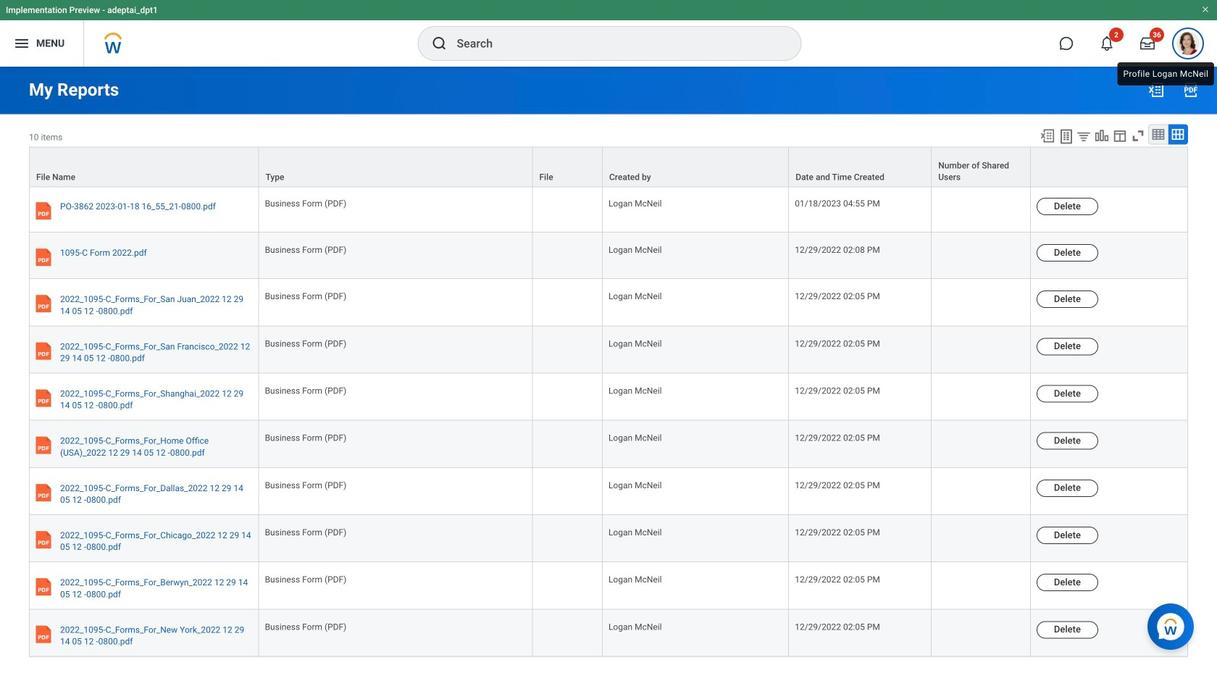 Task type: vqa. For each thing, say whether or not it's contained in the screenshot.
second items
no



Task type: describe. For each thing, give the bounding box(es) containing it.
expand table image
[[1171, 127, 1186, 142]]

select to filter grid data image
[[1076, 129, 1092, 144]]

export to excel image
[[1148, 81, 1165, 99]]

6 row from the top
[[29, 374, 1188, 421]]

1 row from the top
[[29, 147, 1188, 187]]

click to view/edit grid preferences image
[[1112, 128, 1128, 144]]

11 row from the top
[[29, 610, 1188, 657]]

inbox large image
[[1141, 36, 1155, 51]]

business form (pdf) element for first row from the bottom
[[265, 619, 347, 632]]

export to worksheets image
[[1058, 128, 1075, 145]]

search image
[[431, 35, 448, 52]]

business form (pdf) element for ninth row
[[265, 525, 347, 538]]

justify image
[[13, 35, 30, 52]]

9 row from the top
[[29, 515, 1188, 562]]

7 row from the top
[[29, 421, 1188, 468]]

view printable version (pdf) image
[[1183, 81, 1200, 99]]

table image
[[1152, 127, 1166, 142]]



Task type: locate. For each thing, give the bounding box(es) containing it.
notifications large image
[[1100, 36, 1115, 51]]

Search Workday  search field
[[457, 28, 771, 59]]

export to excel image
[[1040, 128, 1056, 144]]

business form (pdf) element for 8th row from the top
[[265, 477, 347, 491]]

business form (pdf) element for 8th row from the bottom
[[265, 289, 347, 302]]

8 business form (pdf) element from the top
[[265, 525, 347, 538]]

5 row from the top
[[29, 326, 1188, 374]]

business form (pdf) element for ninth row from the bottom of the page
[[265, 242, 347, 255]]

8 row from the top
[[29, 468, 1188, 515]]

business form (pdf) element
[[265, 196, 347, 209], [265, 242, 347, 255], [265, 289, 347, 302], [265, 336, 347, 349], [265, 383, 347, 396], [265, 430, 347, 443], [265, 477, 347, 491], [265, 525, 347, 538], [265, 572, 347, 585], [265, 619, 347, 632]]

business form (pdf) element for fifth row from the bottom
[[265, 430, 347, 443]]

5 business form (pdf) element from the top
[[265, 383, 347, 396]]

3 row from the top
[[29, 233, 1188, 279]]

my reports - expand/collapse chart image
[[1094, 128, 1110, 144]]

tooltip
[[1115, 59, 1217, 88]]

row
[[29, 147, 1188, 187], [29, 186, 1188, 233], [29, 233, 1188, 279], [29, 279, 1188, 326], [29, 326, 1188, 374], [29, 374, 1188, 421], [29, 421, 1188, 468], [29, 468, 1188, 515], [29, 515, 1188, 562], [29, 562, 1188, 610], [29, 610, 1188, 657]]

main content
[[0, 67, 1217, 673]]

business form (pdf) element for 10th row from the bottom
[[265, 196, 347, 209]]

business form (pdf) element for 2nd row from the bottom
[[265, 572, 347, 585]]

7 business form (pdf) element from the top
[[265, 477, 347, 491]]

2 row from the top
[[29, 186, 1188, 233]]

2 business form (pdf) element from the top
[[265, 242, 347, 255]]

9 business form (pdf) element from the top
[[265, 572, 347, 585]]

4 row from the top
[[29, 279, 1188, 326]]

toolbar
[[1033, 124, 1188, 147]]

6 business form (pdf) element from the top
[[265, 430, 347, 443]]

10 row from the top
[[29, 562, 1188, 610]]

fullscreen image
[[1131, 128, 1146, 144]]

close environment banner image
[[1202, 5, 1210, 14]]

1 business form (pdf) element from the top
[[265, 196, 347, 209]]

10 business form (pdf) element from the top
[[265, 619, 347, 632]]

3 business form (pdf) element from the top
[[265, 289, 347, 302]]

business form (pdf) element for sixth row from the top of the page
[[265, 383, 347, 396]]

banner
[[0, 0, 1217, 67]]

business form (pdf) element for seventh row from the bottom
[[265, 336, 347, 349]]

4 business form (pdf) element from the top
[[265, 336, 347, 349]]

cell
[[533, 186, 603, 233], [932, 186, 1031, 233], [533, 233, 603, 279], [932, 233, 1031, 279], [533, 279, 603, 326], [932, 279, 1031, 326], [533, 326, 603, 374], [932, 326, 1031, 374], [533, 374, 603, 421], [932, 374, 1031, 421], [533, 421, 603, 468], [932, 421, 1031, 468], [533, 468, 603, 515], [932, 468, 1031, 515], [533, 515, 603, 562], [932, 515, 1031, 562], [533, 562, 603, 610], [932, 562, 1031, 610], [533, 610, 603, 657], [932, 610, 1031, 657]]

profile logan mcneil image
[[1177, 32, 1200, 58]]



